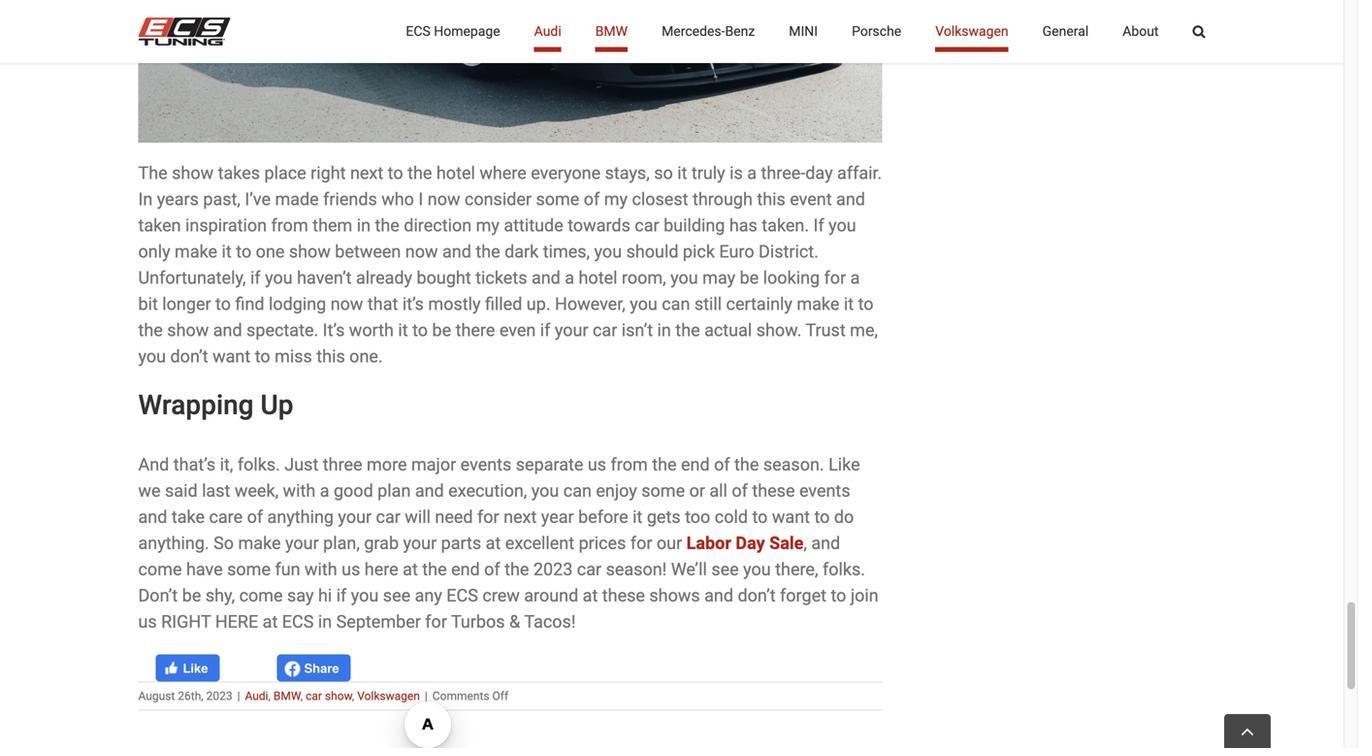 Task type: describe. For each thing, give the bounding box(es) containing it.
general
[[1043, 23, 1089, 39]]

us inside and that's it, folks. just three more major events separate us from the end of the season. like we said last week, with a good plan and execution, you can enjoy some or all of these events and take care of anything your car will need for next year before it gets too cold to want to do anything. so make your plan, grab your parts at excellent prices for our
[[588, 455, 607, 475]]

make inside and that's it, folks. just three more major events separate us from the end of the season. like we said last week, with a good plan and execution, you can enjoy some or all of these events and take care of anything your car will need for next year before it gets too cold to want to do anything. so make your plan, grab your parts at excellent prices for our
[[238, 533, 281, 554]]

year
[[541, 507, 574, 528]]

euro
[[720, 242, 755, 262]]

with inside and that's it, folks. just three more major events separate us from the end of the season. like we said last week, with a good plan and execution, you can enjoy some or all of these events and take care of anything your car will need for next year before it gets too cold to want to do anything. so make your plan, grab your parts at excellent prices for our
[[283, 481, 316, 501]]

we
[[138, 481, 161, 501]]

1 vertical spatial now
[[406, 242, 438, 262]]

turbos
[[451, 612, 505, 632]]

show up haven't
[[289, 242, 331, 262]]

find
[[235, 294, 265, 315]]

years
[[157, 189, 199, 210]]

1 vertical spatial ecs
[[447, 586, 478, 606]]

and up up.
[[532, 268, 561, 288]]

season.
[[764, 455, 825, 475]]

, and come have some fun with us here at the end of the 2023 car season! we'll see you there, folks. don't be shy, come say hi if you see any ecs crew around at these shows and don't forget to join us right here at ecs in september for turbos & tacos!
[[138, 533, 879, 632]]

more
[[367, 455, 407, 475]]

of right all
[[732, 481, 748, 501]]

these inside and that's it, folks. just three more major events separate us from the end of the season. like we said last week, with a good plan and execution, you can enjoy some or all of these events and take care of anything your car will need for next year before it gets too cold to want to do anything. so make your plan, grab your parts at excellent prices for our
[[753, 481, 795, 501]]

and down we
[[138, 507, 167, 528]]

porsche link
[[852, 0, 902, 63]]

wrapping up
[[138, 389, 294, 421]]

the up gets
[[652, 455, 677, 475]]

0 vertical spatial hotel
[[437, 163, 475, 184]]

separate
[[516, 455, 584, 475]]

just
[[285, 455, 319, 475]]

fun
[[275, 560, 300, 580]]

these inside , and come have some fun with us here at the end of the 2023 car season! we'll see you there, folks. don't be shy, come say hi if you see any ecs crew around at these shows and don't forget to join us right here at ecs in september for turbos & tacos!
[[603, 586, 645, 606]]

ecs inside ecs homepage link
[[406, 23, 431, 39]]

there,
[[776, 560, 819, 580]]

about
[[1123, 23, 1159, 39]]

the up crew
[[505, 560, 529, 580]]

1 vertical spatial make
[[797, 294, 840, 315]]

benz
[[726, 23, 755, 39]]

of down week,
[[247, 507, 263, 528]]

takes
[[218, 163, 260, 184]]

anything.
[[138, 533, 209, 554]]

everyone
[[531, 163, 601, 184]]

looking
[[764, 268, 820, 288]]

1 vertical spatial this
[[317, 347, 345, 367]]

0 horizontal spatial come
[[138, 560, 182, 580]]

that
[[368, 294, 398, 315]]

to down it's on the left
[[413, 320, 428, 341]]

have
[[186, 560, 223, 580]]

friends
[[323, 189, 377, 210]]

1 horizontal spatial this
[[757, 189, 786, 210]]

may
[[703, 268, 736, 288]]

0 vertical spatial now
[[428, 189, 461, 210]]

it's
[[323, 320, 345, 341]]

bit
[[138, 294, 158, 315]]

1 horizontal spatial my
[[604, 189, 628, 210]]

inspiration
[[185, 216, 267, 236]]

will
[[405, 507, 431, 528]]

a inside and that's it, folks. just three more major events separate us from the end of the season. like we said last week, with a good plan and execution, you can enjoy some or all of these events and take care of anything your car will need for next year before it gets too cold to want to do anything. so make your plan, grab your parts at excellent prices for our
[[320, 481, 330, 501]]

it,
[[220, 455, 233, 475]]

mini link
[[789, 0, 818, 63]]

it right so at the left
[[678, 163, 688, 184]]

you down day
[[744, 560, 771, 580]]

only
[[138, 242, 170, 262]]

one
[[256, 242, 285, 262]]

folks. inside , and come have some fun with us here at the end of the 2023 car season! we'll see you there, folks. don't be shy, come say hi if you see any ecs crew around at these shows and don't forget to join us right here at ecs in september for turbos & tacos!
[[823, 560, 866, 580]]

and down we'll
[[705, 586, 734, 606]]

folks. inside and that's it, folks. just three more major events separate us from the end of the season. like we said last week, with a good plan and execution, you can enjoy some or all of these events and take care of anything your car will need for next year before it gets too cold to want to do anything. so make your plan, grab your parts at excellent prices for our
[[238, 455, 280, 475]]

that's
[[174, 455, 216, 475]]

0 vertical spatial be
[[740, 268, 759, 288]]

need
[[435, 507, 473, 528]]

around
[[524, 586, 579, 606]]

and that's it, folks. just three more major events separate us from the end of the season. like we said last week, with a good plan and execution, you can enjoy some or all of these events and take care of anything your car will need for next year before it gets too cold to want to do anything. so make your plan, grab your parts at excellent prices for our
[[138, 455, 861, 554]]

three-
[[761, 163, 806, 184]]

at inside and that's it, folks. just three more major events separate us from the end of the season. like we said last week, with a good plan and execution, you can enjoy some or all of these events and take care of anything your car will need for next year before it gets too cold to want to do anything. so make your plan, grab your parts at excellent prices for our
[[486, 533, 501, 554]]

you right if
[[829, 216, 857, 236]]

plan,
[[323, 533, 360, 554]]

pick
[[683, 242, 715, 262]]

affair.
[[838, 163, 883, 184]]

show down longer on the left top of page
[[167, 320, 209, 341]]

the down still
[[676, 320, 700, 341]]

and down do
[[812, 533, 841, 554]]

0 horizontal spatial volkswagen
[[357, 690, 420, 703]]

me,
[[850, 320, 878, 341]]

a right is
[[748, 163, 757, 184]]

1 horizontal spatial be
[[432, 320, 451, 341]]

to inside , and come have some fun with us here at the end of the 2023 car season! we'll see you there, folks. don't be shy, come say hi if you see any ecs crew around at these shows and don't forget to join us right here at ecs in september for turbos & tacos!
[[831, 586, 847, 606]]

the up the tickets
[[476, 242, 501, 262]]

spectate.
[[247, 320, 319, 341]]

crew
[[483, 586, 520, 606]]

with inside , and come have some fun with us here at the end of the 2023 car season! we'll see you there, folks. don't be shy, come say hi if you see any ecs crew around at these shows and don't forget to join us right here at ecs in september for turbos & tacos!
[[305, 560, 337, 580]]

2 | from the left
[[425, 690, 428, 703]]

it down inspiration
[[222, 242, 232, 262]]

of inside the show takes place right next to the hotel where everyone stays, so it truly is a three-day affair. in years past, i've made friends who i now consider some of my closest through this event and taken inspiration from them in the direction my attitude towards car building has taken. if you only make it to one show between now and the dark times, you should pick euro district. unfortunately, if you haven't already bought tickets and a hotel room, you may be looking for a bit longer to find lodging now that it's mostly filled up. however, you can still certainly make it to the show and spectate. it's worth it to be there even if your car isn't in the actual show. trust me, you don't want to miss this one.
[[584, 189, 600, 210]]

0 horizontal spatial my
[[476, 216, 500, 236]]

1 vertical spatial events
[[800, 481, 851, 501]]

tacos!
[[524, 612, 576, 632]]

2023 inside , and come have some fun with us here at the end of the 2023 car season! we'll see you there, folks. don't be shy, come say hi if you see any ecs crew around at these shows and don't forget to join us right here at ecs in september for turbos & tacos!
[[534, 560, 573, 580]]

end inside , and come have some fun with us here at the end of the 2023 car season! we'll see you there, folks. don't be shy, come say hi if you see any ecs crew around at these shows and don't forget to join us right here at ecs in september for turbos & tacos!
[[451, 560, 480, 580]]

0 horizontal spatial events
[[461, 455, 512, 475]]

0 vertical spatial see
[[712, 560, 739, 580]]

of up all
[[714, 455, 731, 475]]

september
[[336, 612, 421, 632]]

there
[[456, 320, 495, 341]]

0 vertical spatial bmw
[[596, 23, 628, 39]]

in inside , and come have some fun with us here at the end of the 2023 car season! we'll see you there, folks. don't be shy, come say hi if you see any ecs crew around at these shows and don't forget to join us right here at ecs in september for turbos & tacos!
[[318, 612, 332, 632]]

0 horizontal spatial 2023
[[206, 690, 233, 703]]

porsche
[[852, 23, 902, 39]]

1 vertical spatial us
[[342, 560, 360, 580]]

building
[[664, 216, 725, 236]]

and down affair.
[[837, 189, 866, 210]]

1 horizontal spatial audi
[[534, 23, 562, 39]]

mercedes-benz link
[[662, 0, 755, 63]]

taken.
[[762, 216, 810, 236]]

made
[[275, 189, 319, 210]]

you up september
[[351, 586, 379, 606]]

your down "good"
[[338, 507, 372, 528]]

miss
[[275, 347, 312, 367]]

enjoy
[[596, 481, 638, 501]]

0 horizontal spatial ecs
[[282, 612, 314, 632]]

any
[[415, 586, 442, 606]]

at right around
[[583, 586, 598, 606]]

0 vertical spatial if
[[250, 268, 261, 288]]

parts
[[441, 533, 482, 554]]

the down the who
[[375, 216, 400, 236]]

you down "pick" on the top right
[[671, 268, 699, 288]]

the left season.
[[735, 455, 759, 475]]

0 vertical spatial make
[[175, 242, 218, 262]]

and up bought
[[443, 242, 472, 262]]

care
[[209, 507, 243, 528]]

1 | from the left
[[237, 690, 240, 703]]

consider
[[465, 189, 532, 210]]

truly
[[692, 163, 726, 184]]

for inside , and come have some fun with us here at the end of the 2023 car season! we'll see you there, folks. don't be shy, come say hi if you see any ecs crew around at these shows and don't forget to join us right here at ecs in september for turbos & tacos!
[[425, 612, 447, 632]]

tickets
[[476, 268, 528, 288]]

it down it's on the left
[[398, 320, 408, 341]]

like
[[829, 455, 861, 475]]

and down major
[[415, 481, 444, 501]]

worth
[[349, 320, 394, 341]]

day
[[736, 533, 766, 554]]

0 horizontal spatial volkswagen link
[[357, 690, 420, 703]]

trust
[[806, 320, 846, 341]]

you down bit
[[138, 347, 166, 367]]

0 horizontal spatial audi link
[[245, 690, 268, 703]]

so
[[214, 533, 234, 554]]

car show link
[[306, 690, 352, 703]]

through
[[693, 189, 753, 210]]

should
[[627, 242, 679, 262]]

you down towards
[[595, 242, 622, 262]]

it up me,
[[844, 294, 854, 315]]

haven't
[[297, 268, 352, 288]]

the up 'i'
[[408, 163, 432, 184]]

show.
[[757, 320, 802, 341]]

and down find
[[213, 320, 242, 341]]

of inside , and come have some fun with us here at the end of the 2023 car season! we'll see you there, folks. don't be shy, come say hi if you see any ecs crew around at these shows and don't forget to join us right here at ecs in september for turbos & tacos!
[[485, 560, 501, 580]]

for down 'execution,' at left bottom
[[478, 507, 500, 528]]

already
[[356, 268, 413, 288]]

labor
[[687, 533, 732, 554]]

unfortunately,
[[138, 268, 246, 288]]

certainly
[[727, 294, 793, 315]]

last
[[202, 481, 230, 501]]

week,
[[235, 481, 279, 501]]

your down anything
[[285, 533, 319, 554]]



Task type: vqa. For each thing, say whether or not it's contained in the screenshot.
the left see
yes



Task type: locate. For each thing, give the bounding box(es) containing it.
don't left forget
[[738, 586, 776, 606]]

come
[[138, 560, 182, 580], [239, 586, 283, 606]]

show down september
[[325, 690, 352, 703]]

my down consider
[[476, 216, 500, 236]]

i've
[[245, 189, 271, 210]]

0 vertical spatial bmw link
[[596, 0, 628, 63]]

want up sale
[[773, 507, 811, 528]]

now up it's
[[331, 294, 363, 315]]

1 vertical spatial want
[[773, 507, 811, 528]]

0 horizontal spatial from
[[271, 216, 308, 236]]

longer
[[162, 294, 211, 315]]

0 vertical spatial with
[[283, 481, 316, 501]]

don't inside , and come have some fun with us here at the end of the 2023 car season! we'll see you there, folks. don't be shy, come say hi if you see any ecs crew around at these shows and don't forget to join us right here at ecs in september for turbos & tacos!
[[738, 586, 776, 606]]

it inside and that's it, folks. just three more major events separate us from the end of the season. like we said last week, with a good plan and execution, you can enjoy some or all of these events and take care of anything your car will need for next year before it gets too cold to want to do anything. so make your plan, grab your parts at excellent prices for our
[[633, 507, 643, 528]]

to left 'join'
[[831, 586, 847, 606]]

1 vertical spatial be
[[432, 320, 451, 341]]

anything
[[267, 507, 334, 528]]

1 vertical spatial volkswagen link
[[357, 690, 420, 703]]

0 vertical spatial from
[[271, 216, 308, 236]]

volkswagen link right car show link
[[357, 690, 420, 703]]

to up me,
[[859, 294, 874, 315]]

end inside and that's it, folks. just three more major events separate us from the end of the season. like we said last week, with a good plan and execution, you can enjoy some or all of these events and take care of anything your car will need for next year before it gets too cold to want to do anything. so make your plan, grab your parts at excellent prices for our
[[681, 455, 710, 475]]

you down the separate
[[532, 481, 559, 501]]

1 vertical spatial folks.
[[823, 560, 866, 580]]

bmw link left 'mercedes-'
[[596, 0, 628, 63]]

want inside the show takes place right next to the hotel where everyone stays, so it truly is a three-day affair. in years past, i've made friends who i now consider some of my closest through this event and taken inspiration from them in the direction my attitude towards car building has taken. if you only make it to one show between now and the dark times, you should pick euro district. unfortunately, if you haven't already bought tickets and a hotel room, you may be looking for a bit longer to find lodging now that it's mostly filled up. however, you can still certainly make it to the show and spectate. it's worth it to be there even if your car isn't in the actual show. trust me, you don't want to miss this one.
[[213, 347, 251, 367]]

want
[[213, 347, 251, 367], [773, 507, 811, 528]]

0 horizontal spatial end
[[451, 560, 480, 580]]

the
[[408, 163, 432, 184], [375, 216, 400, 236], [476, 242, 501, 262], [138, 320, 163, 341], [676, 320, 700, 341], [652, 455, 677, 475], [735, 455, 759, 475], [423, 560, 447, 580], [505, 560, 529, 580]]

right
[[161, 612, 211, 632]]

end up or
[[681, 455, 710, 475]]

0 vertical spatial folks.
[[238, 455, 280, 475]]

1 vertical spatial can
[[564, 481, 592, 501]]

1 horizontal spatial if
[[337, 586, 347, 606]]

your inside the show takes place right next to the hotel where everyone stays, so it truly is a three-day affair. in years past, i've made friends who i now consider some of my closest through this event and taken inspiration from them in the direction my attitude towards car building has taken. if you only make it to one show between now and the dark times, you should pick euro district. unfortunately, if you haven't already bought tickets and a hotel room, you may be looking for a bit longer to find lodging now that it's mostly filled up. however, you can still certainly make it to the show and spectate. it's worth it to be there even if your car isn't in the actual show. trust me, you don't want to miss this one.
[[555, 320, 589, 341]]

0 vertical spatial this
[[757, 189, 786, 210]]

0 horizontal spatial audi
[[245, 690, 268, 703]]

comments
[[433, 690, 490, 703]]

to left miss
[[255, 347, 270, 367]]

0 horizontal spatial want
[[213, 347, 251, 367]]

from inside and that's it, folks. just three more major events separate us from the end of the season. like we said last week, with a good plan and execution, you can enjoy some or all of these events and take care of anything your car will need for next year before it gets too cold to want to do anything. so make your plan, grab your parts at excellent prices for our
[[611, 455, 648, 475]]

us down plan,
[[342, 560, 360, 580]]

isn't
[[622, 320, 653, 341]]

come up the don't
[[138, 560, 182, 580]]

your down will
[[403, 533, 437, 554]]

next up excellent
[[504, 507, 537, 528]]

2 vertical spatial in
[[318, 612, 332, 632]]

2 vertical spatial some
[[227, 560, 271, 580]]

1 vertical spatial hotel
[[579, 268, 618, 288]]

gets
[[647, 507, 681, 528]]

major
[[412, 455, 456, 475]]

come up the here
[[239, 586, 283, 606]]

to up the who
[[388, 163, 403, 184]]

0 horizontal spatial next
[[350, 163, 384, 184]]

1 horizontal spatial these
[[753, 481, 795, 501]]

to up day
[[753, 507, 768, 528]]

make right so
[[238, 533, 281, 554]]

be up certainly
[[740, 268, 759, 288]]

excellent
[[506, 533, 575, 554]]

or
[[690, 481, 706, 501]]

1 vertical spatial bmw
[[274, 690, 301, 703]]

0 vertical spatial don't
[[170, 347, 208, 367]]

1 horizontal spatial volkswagen
[[936, 23, 1009, 39]]

1 vertical spatial if
[[540, 320, 551, 341]]

1 horizontal spatial volkswagen link
[[936, 0, 1009, 63]]

some down everyone
[[536, 189, 580, 210]]

ecs down the say
[[282, 612, 314, 632]]

some
[[536, 189, 580, 210], [642, 481, 685, 501], [227, 560, 271, 580]]

some inside the show takes place right next to the hotel where everyone stays, so it truly is a three-day affair. in years past, i've made friends who i now consider some of my closest through this event and taken inspiration from them in the direction my attitude towards car building has taken. if you only make it to one show between now and the dark times, you should pick euro district. unfortunately, if you haven't already bought tickets and a hotel room, you may be looking for a bit longer to find lodging now that it's mostly filled up. however, you can still certainly make it to the show and spectate. it's worth it to be there even if your car isn't in the actual show. trust me, you don't want to miss this one.
[[536, 189, 580, 210]]

1 vertical spatial some
[[642, 481, 685, 501]]

at right the parts
[[486, 533, 501, 554]]

dark
[[505, 242, 539, 262]]

0 vertical spatial ecs
[[406, 23, 431, 39]]

where
[[480, 163, 527, 184]]

0 horizontal spatial be
[[182, 586, 201, 606]]

0 vertical spatial audi
[[534, 23, 562, 39]]

in
[[357, 216, 371, 236], [658, 320, 672, 341], [318, 612, 332, 632]]

some inside , and come have some fun with us here at the end of the 2023 car season! we'll see you there, folks. don't be shy, come say hi if you see any ecs crew around at these shows and don't forget to join us right here at ecs in september for turbos & tacos!
[[227, 560, 271, 580]]

1 horizontal spatial don't
[[738, 586, 776, 606]]

in up between
[[357, 216, 371, 236]]

2 vertical spatial ecs
[[282, 612, 314, 632]]

1 horizontal spatial us
[[342, 560, 360, 580]]

0 horizontal spatial can
[[564, 481, 592, 501]]

labor day sale link
[[687, 533, 804, 554]]

event
[[790, 189, 832, 210]]

bmw left car show link
[[274, 690, 301, 703]]

| right 26th,
[[237, 690, 240, 703]]

at
[[486, 533, 501, 554], [403, 560, 418, 580], [583, 586, 598, 606], [263, 612, 278, 632]]

direction
[[404, 216, 472, 236]]

make up trust
[[797, 294, 840, 315]]

this down it's
[[317, 347, 345, 367]]

events up do
[[800, 481, 851, 501]]

1 vertical spatial from
[[611, 455, 648, 475]]

to
[[388, 163, 403, 184], [236, 242, 252, 262], [216, 294, 231, 315], [859, 294, 874, 315], [413, 320, 428, 341], [255, 347, 270, 367], [753, 507, 768, 528], [815, 507, 830, 528], [831, 586, 847, 606]]

volkswagen right car show link
[[357, 690, 420, 703]]

about link
[[1123, 0, 1159, 63]]

up.
[[527, 294, 551, 315]]

of up towards
[[584, 189, 600, 210]]

1 horizontal spatial events
[[800, 481, 851, 501]]

you down room,
[[630, 294, 658, 315]]

say
[[287, 586, 314, 606]]

1 horizontal spatial hotel
[[579, 268, 618, 288]]

2023 right 26th,
[[206, 690, 233, 703]]

1 horizontal spatial from
[[611, 455, 648, 475]]

it left gets
[[633, 507, 643, 528]]

car
[[635, 216, 660, 236], [593, 320, 618, 341], [376, 507, 401, 528], [577, 560, 602, 580], [306, 690, 322, 703]]

from up "enjoy" at the bottom left of page
[[611, 455, 648, 475]]

26th,
[[178, 690, 204, 703]]

of up crew
[[485, 560, 501, 580]]

car inside , and come have some fun with us here at the end of the 2023 car season! we'll see you there, folks. don't be shy, come say hi if you see any ecs crew around at these shows and don't forget to join us right here at ecs in september for turbos & tacos!
[[577, 560, 602, 580]]

stays,
[[605, 163, 650, 184]]

1 horizontal spatial want
[[773, 507, 811, 528]]

0 horizontal spatial see
[[383, 586, 411, 606]]

join
[[851, 586, 879, 606]]

bmw link
[[596, 0, 628, 63], [274, 690, 301, 703]]

1 horizontal spatial next
[[504, 507, 537, 528]]

filled
[[485, 294, 523, 315]]

the
[[138, 163, 168, 184]]

mini
[[789, 23, 818, 39]]

three
[[323, 455, 363, 475]]

0 vertical spatial next
[[350, 163, 384, 184]]

to left do
[[815, 507, 830, 528]]

ecs homepage
[[406, 23, 501, 39]]

before
[[579, 507, 629, 528]]

0 vertical spatial audi link
[[534, 0, 562, 63]]

0 horizontal spatial hotel
[[437, 163, 475, 184]]

some up gets
[[642, 481, 685, 501]]

can inside and that's it, folks. just three more major events separate us from the end of the season. like we said last week, with a good plan and execution, you can enjoy some or all of these events and take care of anything your car will need for next year before it gets too cold to want to do anything. so make your plan, grab your parts at excellent prices for our
[[564, 481, 592, 501]]

take
[[172, 507, 205, 528]]

of
[[584, 189, 600, 210], [714, 455, 731, 475], [732, 481, 748, 501], [247, 507, 263, 528], [485, 560, 501, 580]]

1 horizontal spatial some
[[536, 189, 580, 210]]

2 vertical spatial now
[[331, 294, 363, 315]]

0 vertical spatial want
[[213, 347, 251, 367]]

next inside and that's it, folks. just three more major events separate us from the end of the season. like we said last week, with a good plan and execution, you can enjoy some or all of these events and take care of anything your car will need for next year before it gets too cold to want to do anything. so make your plan, grab your parts at excellent prices for our
[[504, 507, 537, 528]]

it's
[[403, 294, 424, 315]]

1 horizontal spatial folks.
[[823, 560, 866, 580]]

0 horizontal spatial this
[[317, 347, 345, 367]]

audi link
[[534, 0, 562, 63], [245, 690, 268, 703]]

closest
[[632, 189, 689, 210]]

next inside the show takes place right next to the hotel where everyone stays, so it truly is a three-day affair. in years past, i've made friends who i now consider some of my closest through this event and taken inspiration from them in the direction my attitude towards car building has taken. if you only make it to one show between now and the dark times, you should pick euro district. unfortunately, if you haven't already bought tickets and a hotel room, you may be looking for a bit longer to find lodging now that it's mostly filled up. however, you can still certainly make it to the show and spectate. it's worth it to be there even if your car isn't in the actual show. trust me, you don't want to miss this one.
[[350, 163, 384, 184]]

1 vertical spatial come
[[239, 586, 283, 606]]

shows
[[650, 586, 701, 606]]

for inside the show takes place right next to the hotel where everyone stays, so it truly is a three-day affair. in years past, i've made friends who i now consider some of my closest through this event and taken inspiration from them in the direction my attitude towards car building has taken. if you only make it to one show between now and the dark times, you should pick euro district. unfortunately, if you haven't already bought tickets and a hotel room, you may be looking for a bit longer to find lodging now that it's mostly filled up. however, you can still certainly make it to the show and spectate. it's worth it to be there even if your car isn't in the actual show. trust me, you don't want to miss this one.
[[825, 268, 847, 288]]

ecs tuning logo image
[[138, 17, 231, 46]]

0 vertical spatial come
[[138, 560, 182, 580]]

1 horizontal spatial bmw
[[596, 23, 628, 39]]

0 horizontal spatial us
[[138, 612, 157, 632]]

mostly
[[428, 294, 481, 315]]

0 horizontal spatial folks.
[[238, 455, 280, 475]]

homepage
[[434, 23, 501, 39]]

you down the one
[[265, 268, 293, 288]]

can inside the show takes place right next to the hotel where everyone stays, so it truly is a three-day affair. in years past, i've made friends who i now consider some of my closest through this event and taken inspiration from them in the direction my attitude towards car building has taken. if you only make it to one show between now and the dark times, you should pick euro district. unfortunately, if you haven't already bought tickets and a hotel room, you may be looking for a bit longer to find lodging now that it's mostly filled up. however, you can still certainly make it to the show and spectate. it's worth it to be there even if your car isn't in the actual show. trust me, you don't want to miss this one.
[[662, 294, 691, 315]]

1 vertical spatial audi link
[[245, 690, 268, 703]]

the down bit
[[138, 320, 163, 341]]

general link
[[1043, 0, 1089, 63]]

want inside and that's it, folks. just three more major events separate us from the end of the season. like we said last week, with a good plan and execution, you can enjoy some or all of these events and take care of anything your car will need for next year before it gets too cold to want to do anything. so make your plan, grab your parts at excellent prices for our
[[773, 507, 811, 528]]

folks.
[[238, 455, 280, 475], [823, 560, 866, 580]]

a
[[748, 163, 757, 184], [565, 268, 575, 288], [851, 268, 860, 288], [320, 481, 330, 501]]

for up season!
[[631, 533, 653, 554]]

bmw
[[596, 23, 628, 39], [274, 690, 301, 703]]

be inside , and come have some fun with us here at the end of the 2023 car season! we'll see you there, folks. don't be shy, come say hi if you see any ecs crew around at these shows and don't forget to join us right here at ecs in september for turbos & tacos!
[[182, 586, 201, 606]]

some down so
[[227, 560, 271, 580]]

, inside , and come have some fun with us here at the end of the 2023 car season! we'll see you there, folks. don't be shy, come say hi if you see any ecs crew around at these shows and don't forget to join us right here at ecs in september for turbos & tacos!
[[804, 533, 807, 554]]

off
[[493, 690, 509, 703]]

1 vertical spatial audi
[[245, 690, 268, 703]]

audi right 26th,
[[245, 690, 268, 703]]

don't inside the show takes place right next to the hotel where everyone stays, so it truly is a three-day affair. in years past, i've made friends who i now consider some of my closest through this event and taken inspiration from them in the direction my attitude towards car building has taken. if you only make it to one show between now and the dark times, you should pick euro district. unfortunately, if you haven't already bought tickets and a hotel room, you may be looking for a bit longer to find lodging now that it's mostly filled up. however, you can still certainly make it to the show and spectate. it's worth it to be there even if your car isn't in the actual show. trust me, you don't want to miss this one.
[[170, 347, 208, 367]]

right
[[311, 163, 346, 184]]

if inside , and come have some fun with us here at the end of the 2023 car season! we'll see you there, folks. don't be shy, come say hi if you see any ecs crew around at these shows and don't forget to join us right here at ecs in september for turbos & tacos!
[[337, 586, 347, 606]]

us down the don't
[[138, 612, 157, 632]]

0 vertical spatial my
[[604, 189, 628, 210]]

0 horizontal spatial these
[[603, 586, 645, 606]]

our
[[657, 533, 683, 554]]

and
[[138, 455, 169, 475]]

0 vertical spatial some
[[536, 189, 580, 210]]

now right 'i'
[[428, 189, 461, 210]]

still
[[695, 294, 722, 315]]

1 vertical spatial bmw link
[[274, 690, 301, 703]]

a left "good"
[[320, 481, 330, 501]]

attitude
[[504, 216, 564, 236]]

at right here
[[403, 560, 418, 580]]

2 horizontal spatial if
[[540, 320, 551, 341]]

labor day sale
[[687, 533, 804, 554]]

volkswagen link left general link
[[936, 0, 1009, 63]]

some inside and that's it, folks. just three more major events separate us from the end of the season. like we said last week, with a good plan and execution, you can enjoy some or all of these events and take care of anything your car will need for next year before it gets too cold to want to do anything. so make your plan, grab your parts at excellent prices for our
[[642, 481, 685, 501]]

at right the here
[[263, 612, 278, 632]]

actual
[[705, 320, 753, 341]]

execution,
[[449, 481, 527, 501]]

with up anything
[[283, 481, 316, 501]]

2 vertical spatial if
[[337, 586, 347, 606]]

a up me,
[[851, 268, 860, 288]]

folks. up 'join'
[[823, 560, 866, 580]]

events
[[461, 455, 512, 475], [800, 481, 851, 501]]

end down the parts
[[451, 560, 480, 580]]

my
[[604, 189, 628, 210], [476, 216, 500, 236]]

the up any
[[423, 560, 447, 580]]

0 vertical spatial volkswagen link
[[936, 0, 1009, 63]]

1 horizontal spatial see
[[712, 560, 739, 580]]

volkswagen link
[[936, 0, 1009, 63], [357, 690, 420, 703]]

next up friends
[[350, 163, 384, 184]]

1 vertical spatial see
[[383, 586, 411, 606]]

2 horizontal spatial some
[[642, 481, 685, 501]]

0 vertical spatial in
[[357, 216, 371, 236]]

2 horizontal spatial make
[[797, 294, 840, 315]]

room,
[[622, 268, 667, 288]]

who
[[382, 189, 414, 210]]

1 horizontal spatial make
[[238, 533, 281, 554]]

bmw left 'mercedes-'
[[596, 23, 628, 39]]

don't
[[138, 586, 178, 606]]

towards
[[568, 216, 631, 236]]

be up "right"
[[182, 586, 201, 606]]

hotel
[[437, 163, 475, 184], [579, 268, 618, 288]]

your down however, on the top left of page
[[555, 320, 589, 341]]

ecs up 'turbos'
[[447, 586, 478, 606]]

place
[[264, 163, 306, 184]]

here
[[365, 560, 399, 580]]

1 horizontal spatial can
[[662, 294, 691, 315]]

2 vertical spatial us
[[138, 612, 157, 632]]

show up years
[[172, 163, 214, 184]]

can up year
[[564, 481, 592, 501]]

shy,
[[206, 586, 235, 606]]

day
[[806, 163, 833, 184]]

audi link right 26th,
[[245, 690, 268, 703]]

for right looking
[[825, 268, 847, 288]]

to left find
[[216, 294, 231, 315]]

0 horizontal spatial |
[[237, 690, 240, 703]]

| left comments
[[425, 690, 428, 703]]

1 vertical spatial my
[[476, 216, 500, 236]]

1 vertical spatial next
[[504, 507, 537, 528]]

hotel left where
[[437, 163, 475, 184]]

lodging
[[269, 294, 326, 315]]

for down any
[[425, 612, 447, 632]]

1 horizontal spatial come
[[239, 586, 283, 606]]

grab
[[364, 533, 399, 554]]

sale
[[770, 533, 804, 554]]

0 horizontal spatial don't
[[170, 347, 208, 367]]

and
[[837, 189, 866, 210], [443, 242, 472, 262], [532, 268, 561, 288], [213, 320, 242, 341], [415, 481, 444, 501], [138, 507, 167, 528], [812, 533, 841, 554], [705, 586, 734, 606]]

if up find
[[250, 268, 261, 288]]

1 vertical spatial end
[[451, 560, 480, 580]]

1 horizontal spatial bmw link
[[596, 0, 628, 63]]

to left the one
[[236, 242, 252, 262]]

you inside and that's it, folks. just three more major events separate us from the end of the season. like we said last week, with a good plan and execution, you can enjoy some or all of these events and take care of anything your car will need for next year before it gets too cold to want to do anything. so make your plan, grab your parts at excellent prices for our
[[532, 481, 559, 501]]

make
[[175, 242, 218, 262], [797, 294, 840, 315], [238, 533, 281, 554]]

for
[[825, 268, 847, 288], [478, 507, 500, 528], [631, 533, 653, 554], [425, 612, 447, 632]]

car inside and that's it, folks. just three more major events separate us from the end of the season. like we said last week, with a good plan and execution, you can enjoy some or all of these events and take care of anything your car will need for next year before it gets too cold to want to do anything. so make your plan, grab your parts at excellent prices for our
[[376, 507, 401, 528]]

0 horizontal spatial bmw
[[274, 690, 301, 703]]

audi right homepage
[[534, 23, 562, 39]]

in right isn't
[[658, 320, 672, 341]]

1 vertical spatial these
[[603, 586, 645, 606]]

see
[[712, 560, 739, 580], [383, 586, 411, 606]]

0 vertical spatial volkswagen
[[936, 23, 1009, 39]]

mercedes-benz
[[662, 23, 755, 39]]

these down season!
[[603, 586, 645, 606]]

from inside the show takes place right next to the hotel where everyone stays, so it truly is a three-day affair. in years past, i've made friends who i now consider some of my closest through this event and taken inspiration from them in the direction my attitude towards car building has taken. if you only make it to one show between now and the dark times, you should pick euro district. unfortunately, if you haven't already bought tickets and a hotel room, you may be looking for a bit longer to find lodging now that it's mostly filled up. however, you can still certainly make it to the show and spectate. it's worth it to be there even if your car isn't in the actual show. trust me, you don't want to miss this one.
[[271, 216, 308, 236]]

2 horizontal spatial in
[[658, 320, 672, 341]]

a down the times,
[[565, 268, 575, 288]]

hotel up however, on the top left of page
[[579, 268, 618, 288]]

2 horizontal spatial ecs
[[447, 586, 478, 606]]

between
[[335, 242, 401, 262]]

with
[[283, 481, 316, 501], [305, 560, 337, 580]]

1 vertical spatial with
[[305, 560, 337, 580]]

show
[[172, 163, 214, 184], [289, 242, 331, 262], [167, 320, 209, 341], [325, 690, 352, 703]]

if down up.
[[540, 320, 551, 341]]

in down hi in the bottom left of the page
[[318, 612, 332, 632]]



